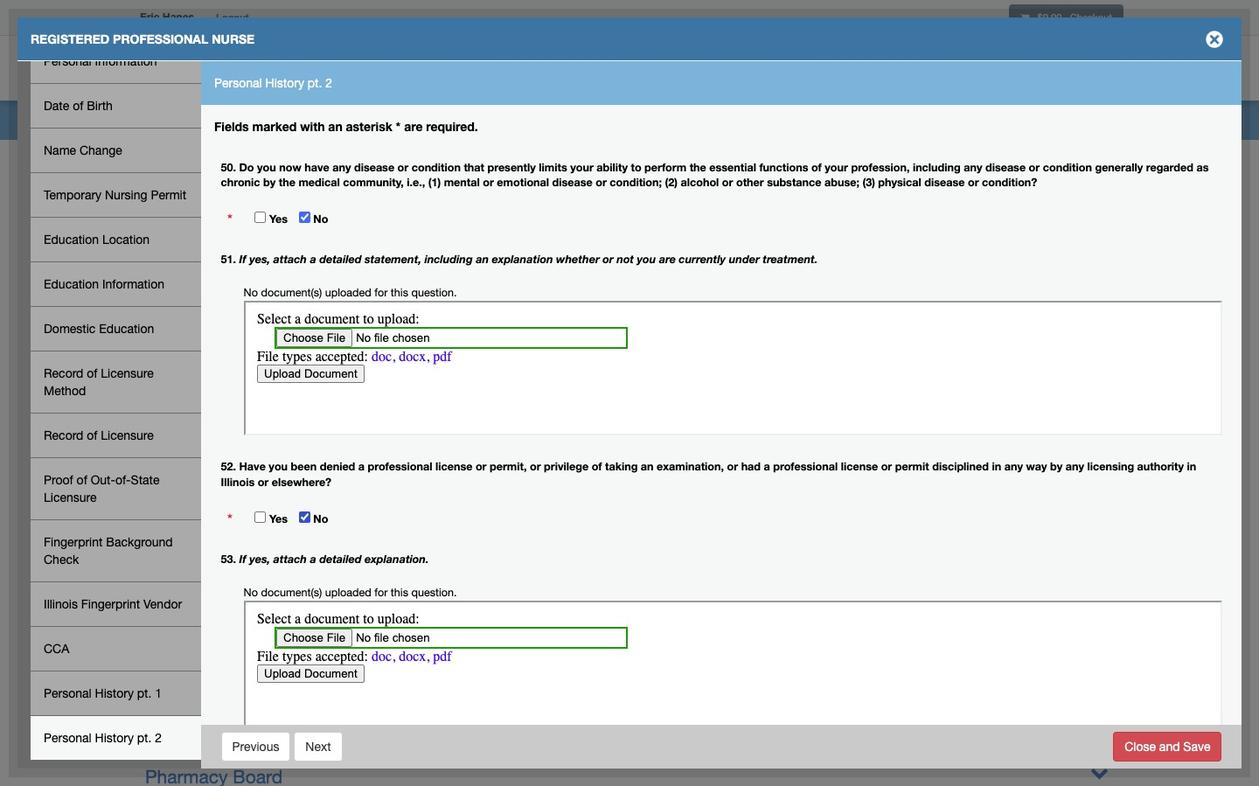 Task type: vqa. For each thing, say whether or not it's contained in the screenshot.
Close Window image on the top right of page
yes



Task type: describe. For each thing, give the bounding box(es) containing it.
vendor
[[143, 597, 182, 611]]

practical
[[576, 614, 643, 628]]

2 vertical spatial education
[[99, 322, 154, 336]]

chevron down image for massage therapy board
[[1090, 426, 1109, 444]]

2 this from the top
[[391, 586, 408, 599]]

emotional
[[497, 176, 549, 189]]

treatment.
[[763, 253, 818, 266]]

2 vertical spatial history
[[95, 731, 134, 745]]

with
[[300, 119, 325, 134]]

(3)
[[862, 176, 875, 189]]

yes checkbox for 50. do you now have any disease or condition that presently limits your ability to perform the essential functions of your profession, including any disease or condition generally regarded as chronic by the medical community, i.e., (1) mental or emotional disease or condition; (2) alcohol or other substance abuse; (3) physical disease or condition? element
[[255, 212, 266, 223]]

no down nursing board (rn, lpn & apn) link
[[244, 586, 258, 599]]

2 no document(s) uploaded for this question. from the top
[[244, 586, 457, 599]]

collection agency board
[[145, 284, 349, 305]]

date of birth
[[44, 99, 113, 113]]

required.
[[426, 119, 478, 134]]

chevron down image for medical board (physician & surgeon & chiropractor)
[[1090, 455, 1109, 473]]

no up the cosmetology,
[[244, 286, 258, 299]]

personal down personal history pt. 1
[[44, 731, 92, 745]]

dental
[[145, 342, 198, 363]]

currently
[[679, 253, 726, 266]]

2 vertical spatial pt.
[[137, 731, 152, 745]]

1 horizontal spatial registered professional nurse
[[513, 587, 729, 601]]

medical board (physician & surgeon & chiropractor)
[[145, 457, 573, 478]]

examination,
[[657, 460, 724, 473]]

massage therapy board
[[145, 428, 346, 449]]

eric hanes
[[140, 10, 194, 24]]

physical
[[878, 176, 921, 189]]

2 uploaded from the top
[[325, 586, 371, 599]]

(rn,
[[269, 515, 304, 536]]

agency
[[233, 284, 294, 305]]

or up i.e.,
[[398, 160, 409, 174]]

essential
[[709, 160, 756, 174]]

statement,
[[365, 253, 421, 266]]

1 practice from the top
[[267, 641, 312, 655]]

accounting board architecture board
[[145, 226, 299, 276]]

therapy for massage
[[225, 428, 291, 449]]

account
[[933, 64, 984, 76]]

personal up the fields
[[214, 76, 262, 90]]

4 start from the top
[[136, 695, 163, 709]]

had
[[741, 460, 761, 473]]

1 vertical spatial 2
[[155, 731, 162, 745]]

2 question. from the top
[[411, 586, 457, 599]]

permit
[[151, 188, 186, 202]]

1 condition from the left
[[412, 160, 461, 174]]

or left not
[[603, 253, 614, 266]]

& right the denied
[[358, 457, 370, 478]]

technology
[[460, 313, 554, 334]]

including inside 50. do you now have any disease or condition that presently limits your ability to perform the essential functions of your profession, including any disease or condition generally regarded as chronic by the medical community, i.e., (1) mental or emotional disease or condition; (2) alcohol or other substance abuse; (3) physical disease or condition?
[[913, 160, 961, 174]]

or left permit
[[881, 460, 892, 473]]

1 horizontal spatial the
[[690, 160, 706, 174]]

detective,
[[145, 371, 227, 392]]

a down lpn
[[310, 552, 316, 566]]

contractor
[[471, 371, 559, 392]]

(physician
[[270, 457, 353, 478]]

or down 'have'
[[258, 476, 269, 489]]

personal up date of birth
[[44, 54, 92, 68]]

of inside 52. have you been denied a professional license or permit, or privilege of taking an examination, or had a professional license or permit disciplined in any way by any licensing authority in illinois or elsewhere?
[[592, 460, 602, 473]]

$0.00
[[1037, 11, 1062, 23]]

medical for medical board (physician & surgeon & chiropractor)
[[145, 457, 210, 478]]

cca
[[44, 642, 69, 656]]

52.
[[221, 460, 236, 473]]

under
[[729, 253, 760, 266]]

no inside "element"
[[313, 513, 328, 526]]

2 vertical spatial fingerprint
[[81, 597, 140, 611]]

board inside 'link'
[[296, 428, 346, 449]]

1 start link from the top
[[136, 587, 163, 601]]

my account
[[915, 64, 984, 76]]

2 in from the left
[[1187, 460, 1196, 473]]

2 start from the top
[[136, 614, 163, 628]]

you for condition
[[257, 160, 276, 174]]

a right the had
[[764, 460, 770, 473]]

1 vertical spatial are
[[659, 253, 676, 266]]

& right lpn
[[350, 515, 361, 536]]

2 start link from the top
[[136, 614, 163, 628]]

chevron down image for collection agency board
[[1090, 282, 1109, 300]]

taking
[[605, 460, 638, 473]]

or right permit,
[[530, 460, 541, 473]]

dental board link
[[145, 342, 253, 363]]

or left permit,
[[476, 460, 487, 473]]

0 horizontal spatial are
[[404, 119, 423, 134]]

check
[[44, 553, 79, 567]]

any up condition?
[[964, 160, 982, 174]]

temporary
[[44, 188, 102, 202]]

0 vertical spatial *
[[396, 119, 401, 134]]

massage
[[145, 428, 220, 449]]

by inside 50. do you now have any disease or condition that presently limits your ability to perform the essential functions of your profession, including any disease or condition generally regarded as chronic by the medical community, i.e., (1) mental or emotional disease or condition; (2) alcohol or other substance abuse; (3) physical disease or condition?
[[263, 176, 276, 189]]

detailed for statement,
[[319, 253, 362, 266]]

1 nurse from the top
[[315, 641, 348, 655]]

accounting
[[145, 226, 238, 247]]

perform
[[645, 160, 687, 174]]

i.e.,
[[407, 176, 425, 189]]

board inside 'link'
[[299, 284, 349, 305]]

3 start link from the top
[[136, 668, 163, 682]]

authority
[[1137, 460, 1184, 473]]

(1)
[[428, 176, 441, 189]]

& right surgeon
[[449, 457, 460, 478]]

privilege
[[544, 460, 589, 473]]

2 vertical spatial registered
[[645, 641, 720, 655]]

yes, for 53.
[[249, 552, 270, 566]]

limited liability company link
[[145, 400, 358, 421]]

security,
[[233, 371, 303, 392]]

alcohol
[[681, 176, 719, 189]]

occupational therapy board
[[145, 737, 381, 758]]

1 vertical spatial history
[[95, 686, 134, 700]]

online services
[[1012, 64, 1105, 76]]

50.
[[221, 160, 236, 174]]

massage therapy board link
[[145, 426, 1109, 449]]

disease right physical
[[924, 176, 965, 189]]

practice
[[582, 641, 642, 655]]

record for record of licensure
[[44, 428, 83, 442]]

you for or
[[269, 460, 288, 473]]

licensed
[[513, 614, 573, 628]]

limited
[[145, 400, 206, 421]]

hanes
[[162, 10, 194, 24]]

2 license from the left
[[841, 460, 878, 473]]

1 vertical spatial an
[[476, 253, 489, 266]]

yes for no option
[[269, 513, 288, 526]]

1 no document(s) uploaded for this question. from the top
[[244, 286, 457, 299]]

collection
[[145, 284, 227, 305]]

an inside 52. have you been denied a professional license or permit, or privilege of taking an examination, or had a professional license or permit disciplined in any way by any licensing authority in illinois or elsewhere?
[[641, 460, 654, 473]]

1 vertical spatial pt.
[[137, 686, 152, 700]]

logout
[[216, 11, 249, 23]]

disease up condition?
[[985, 160, 1026, 174]]

1 in from the left
[[992, 460, 1001, 473]]

no right no checkbox
[[313, 213, 328, 226]]

yes, for 51.
[[249, 253, 270, 266]]

or down that
[[483, 176, 494, 189]]

2 document(s) from the top
[[261, 586, 322, 599]]

practice for fourth start link from the top of the page
[[267, 695, 312, 709]]

& left the nail
[[407, 313, 419, 334]]

permit,
[[490, 460, 527, 473]]

information for education information
[[102, 277, 164, 291]]

1 vertical spatial including
[[424, 253, 473, 266]]

checkout
[[1070, 11, 1112, 23]]

ability
[[597, 160, 628, 174]]

shopping cart image
[[1020, 13, 1030, 23]]

name change
[[44, 143, 122, 157]]

advanced
[[513, 641, 579, 655]]

temporary nursing permit
[[44, 188, 186, 202]]

1 advanced practice nurse from the top
[[209, 641, 348, 655]]

51.
[[221, 253, 236, 266]]

or left condition?
[[968, 176, 979, 189]]

functions
[[759, 160, 808, 174]]

fingerprint inside barber, cosmetology, esthetics & nail technology board dental board detective, security, fingerprint & alarm contractor board limited liability company
[[308, 371, 397, 392]]

licensing
[[1087, 460, 1134, 473]]

close window image
[[1201, 25, 1229, 53]]

nail
[[424, 313, 455, 334]]

1 horizontal spatial 2
[[326, 76, 332, 90]]

elsewhere?
[[272, 476, 332, 489]]

2 for from the top
[[374, 586, 388, 599]]

cosmetology,
[[209, 313, 322, 334]]

or down the essential
[[722, 176, 733, 189]]

1 uploaded from the top
[[325, 286, 371, 299]]

1
[[155, 686, 162, 700]]

home
[[856, 64, 887, 76]]

52. have you been denied a professional license or permit, or privilege of taking an examination, or had a professional license or permit disciplined in any way by any licensing authority in illinois or elsewhere?
[[221, 460, 1196, 489]]

architecture
[[145, 255, 244, 276]]

advanced for fourth start link from the top of the page
[[209, 695, 264, 709]]

barber,
[[145, 313, 204, 334]]

record of licensure
[[44, 428, 154, 442]]

illinois fingerprint vendor
[[44, 597, 182, 611]]

licensure for record of licensure
[[101, 428, 154, 442]]

0 horizontal spatial an
[[328, 119, 342, 134]]

& left alarm at left
[[402, 371, 413, 392]]



Task type: locate. For each thing, give the bounding box(es) containing it.
1 document(s) from the top
[[261, 286, 322, 299]]

yes checkbox for 52. have you been denied a professional license or permit, or privilege of taking an examination, or had a professional license or permit disciplined in any way by any licensing authority in illinois or elsewhere? "element"
[[255, 512, 266, 523]]

licensure inside "proof of out-of-state licensure"
[[44, 491, 97, 505]]

illinois
[[221, 476, 255, 489], [44, 597, 78, 611]]

3 nurse from the top
[[315, 695, 348, 709]]

in right disciplined on the bottom right
[[992, 460, 1001, 473]]

0 vertical spatial question.
[[411, 286, 457, 299]]

0 vertical spatial the
[[690, 160, 706, 174]]

0 horizontal spatial registered professional nurse
[[31, 31, 255, 46]]

yes, right 51.
[[249, 253, 270, 266]]

2 professional from the left
[[773, 460, 838, 473]]

including right statement,
[[424, 253, 473, 266]]

whether
[[556, 253, 600, 266]]

yes left no checkbox
[[269, 213, 288, 226]]

domestic education
[[44, 322, 154, 336]]

no document(s) uploaded for this question. up esthetics
[[244, 286, 457, 299]]

0 vertical spatial licensure
[[101, 366, 154, 380]]

an left explanation
[[476, 253, 489, 266]]

personal down cca at the left
[[44, 686, 92, 700]]

the up alcohol
[[690, 160, 706, 174]]

2 vertical spatial an
[[641, 460, 654, 473]]

3 advanced from the top
[[209, 695, 264, 709]]

0 horizontal spatial illinois
[[44, 597, 78, 611]]

None button
[[221, 731, 291, 761], [294, 731, 342, 761], [1113, 731, 1222, 761], [221, 731, 291, 761], [294, 731, 342, 761], [1113, 731, 1222, 761]]

therapy
[[225, 428, 291, 449], [259, 737, 326, 758]]

eric
[[140, 10, 160, 24]]

uploaded up esthetics
[[325, 286, 371, 299]]

professional up apn)
[[368, 460, 432, 473]]

1 horizontal spatial personal history pt. 2
[[214, 76, 332, 90]]

fingerprint up company
[[308, 371, 397, 392]]

question.
[[411, 286, 457, 299], [411, 586, 457, 599]]

0 horizontal spatial the
[[279, 176, 295, 189]]

yes checkbox down corporation
[[255, 512, 266, 523]]

do
[[239, 160, 254, 174]]

0 horizontal spatial by
[[263, 176, 276, 189]]

chevron down image inside "medical board (physician & surgeon & chiropractor)" link
[[1090, 455, 1109, 473]]

yes for no checkbox
[[269, 213, 288, 226]]

online
[[1012, 64, 1050, 76]]

your up abuse;
[[825, 160, 848, 174]]

start link
[[136, 587, 163, 601], [136, 614, 163, 628], [136, 668, 163, 682], [136, 695, 163, 709]]

for up barber, cosmetology, esthetics & nail technology board link
[[374, 286, 388, 299]]

0 vertical spatial an
[[328, 119, 342, 134]]

start link up "1"
[[136, 668, 163, 682]]

if right 51.
[[239, 253, 246, 266]]

explanation.
[[365, 552, 429, 566]]

of for proof of out-of-state licensure
[[77, 473, 87, 487]]

1 vertical spatial attach
[[273, 552, 307, 566]]

2 horizontal spatial registered
[[645, 641, 720, 655]]

community,
[[343, 176, 404, 189]]

1 this from the top
[[391, 286, 408, 299]]

proof of out-of-state licensure
[[44, 473, 160, 505]]

record of licensure method
[[44, 366, 154, 398]]

0 vertical spatial yes
[[269, 213, 288, 226]]

1 vertical spatial uploaded
[[325, 586, 371, 599]]

of for record of licensure
[[87, 428, 97, 442]]

history down personal history pt. 1
[[95, 731, 134, 745]]

a down no checkbox
[[310, 253, 316, 266]]

2 record from the top
[[44, 428, 83, 442]]

licensure inside record of licensure method
[[101, 366, 154, 380]]

attach down 50. do you now have any disease or condition that presently limits your ability to perform the essential functions of your profession, including any disease or condition generally regarded as chronic by the medical community, i.e., (1) mental or emotional disease or condition; (2) alcohol or other substance abuse; (3) physical disease or condition? element
[[273, 253, 307, 266]]

fingerprint left vendor
[[81, 597, 140, 611]]

no right no option
[[313, 513, 328, 526]]

licensure for record of licensure method
[[101, 366, 154, 380]]

1 question. from the top
[[411, 286, 457, 299]]

professional
[[368, 460, 432, 473], [773, 460, 838, 473]]

No checkbox
[[299, 212, 310, 223]]

denied
[[320, 460, 355, 473]]

0 vertical spatial including
[[913, 160, 961, 174]]

barber, cosmetology, esthetics & nail technology board dental board detective, security, fingerprint & alarm contractor board limited liability company
[[145, 313, 614, 421]]

0 vertical spatial medical
[[145, 457, 210, 478]]

0 vertical spatial registered professional nurse
[[31, 31, 255, 46]]

nursing board (rn, lpn & apn)
[[145, 515, 408, 536]]

if for if yes, attach a detailed statement, including an explanation whether or not you are currently under treatment.
[[239, 253, 246, 266]]

illinois department of financial and professional regulation image
[[131, 39, 530, 95]]

corporation
[[215, 486, 313, 507]]

0 vertical spatial illinois
[[221, 476, 255, 489]]

1 horizontal spatial in
[[1187, 460, 1196, 473]]

personal history pt. 2 down personal history pt. 1
[[44, 731, 162, 745]]

2 yes checkbox from the top
[[255, 512, 266, 523]]

pt. up with
[[308, 76, 322, 90]]

practice
[[267, 641, 312, 655], [267, 668, 312, 682], [267, 695, 312, 709]]

2 up fields marked with an asterisk * are required.
[[326, 76, 332, 90]]

0 vertical spatial document(s)
[[261, 286, 322, 299]]

1 vertical spatial yes checkbox
[[255, 512, 266, 523]]

1 vertical spatial registered
[[513, 587, 589, 601]]

0 horizontal spatial professional
[[368, 460, 432, 473]]

No checkbox
[[299, 512, 310, 523]]

pt.
[[308, 76, 322, 90], [137, 686, 152, 700], [137, 731, 152, 745]]

fingerprint up check
[[44, 535, 103, 549]]

1 vertical spatial nurse
[[315, 668, 348, 682]]

2 vertical spatial licensure
[[44, 491, 97, 505]]

detailed down lpn
[[319, 552, 362, 566]]

1 yes, from the top
[[249, 253, 270, 266]]

0 vertical spatial you
[[257, 160, 276, 174]]

4 chevron down image from the top
[[1090, 734, 1109, 753]]

51. if yes, attach a detailed statement, including an explanation whether or not you are currently under treatment.
[[221, 253, 818, 266]]

any right have
[[332, 160, 351, 174]]

2 nursing board from the top
[[209, 614, 287, 628]]

detailed for explanation.
[[319, 552, 362, 566]]

education down temporary
[[44, 233, 99, 247]]

permit
[[895, 460, 929, 473]]

if for if yes, attach a detailed explanation.
[[239, 552, 246, 566]]

52. have you been denied a professional license or permit, or privilege of taking an examination, or had a professional license or permit disciplined in any way by any licensing authority in illinois or elsewhere? element
[[244, 508, 328, 532]]

record for record of licensure method
[[44, 366, 83, 380]]

(2)
[[665, 176, 678, 189]]

2 yes from the top
[[269, 513, 288, 526]]

an right with
[[328, 119, 342, 134]]

1 attach from the top
[[273, 253, 307, 266]]

yes checkbox down chronic
[[255, 212, 266, 223]]

surgeon
[[375, 457, 444, 478]]

1 vertical spatial yes
[[269, 513, 288, 526]]

2 vertical spatial advanced practice nurse
[[209, 695, 348, 709]]

esthetics
[[327, 313, 402, 334]]

explanation
[[492, 253, 553, 266]]

state
[[131, 473, 160, 487]]

2 vertical spatial advanced
[[209, 695, 264, 709]]

disciplined
[[932, 460, 989, 473]]

0 vertical spatial professional
[[113, 31, 208, 46]]

1 vertical spatial you
[[637, 253, 656, 266]]

education location
[[44, 233, 150, 247]]

record up method
[[44, 366, 83, 380]]

of for record of licensure method
[[87, 366, 97, 380]]

3 advanced practice nurse from the top
[[209, 695, 348, 709]]

therapy inside 'link'
[[225, 428, 291, 449]]

information down the eric
[[95, 54, 157, 68]]

are left the "currently"
[[659, 253, 676, 266]]

1 vertical spatial licensure
[[101, 428, 154, 442]]

1 vertical spatial document(s)
[[261, 586, 322, 599]]

0 vertical spatial are
[[404, 119, 423, 134]]

1 vertical spatial medical
[[145, 486, 210, 507]]

1 vertical spatial professional
[[592, 587, 684, 601]]

professional
[[113, 31, 208, 46], [592, 587, 684, 601]]

advanced
[[209, 641, 264, 655], [209, 668, 264, 682], [209, 695, 264, 709]]

online services link
[[998, 39, 1128, 101]]

you right not
[[637, 253, 656, 266]]

1 for from the top
[[374, 286, 388, 299]]

0 vertical spatial fingerprint
[[308, 371, 397, 392]]

1 vertical spatial information
[[102, 277, 164, 291]]

1 professional from the left
[[368, 460, 432, 473]]

of up out-
[[87, 428, 97, 442]]

in right authority
[[1187, 460, 1196, 473]]

fields
[[214, 119, 249, 134]]

any left licensing
[[1066, 460, 1084, 473]]

start
[[136, 587, 163, 601], [136, 614, 163, 628], [136, 668, 163, 682], [136, 695, 163, 709]]

0 vertical spatial practice
[[267, 641, 312, 655]]

medical down massage
[[145, 457, 210, 478]]

1 horizontal spatial by
[[1050, 460, 1063, 473]]

of down domestic education on the left of page
[[87, 366, 97, 380]]

marked
[[252, 119, 297, 134]]

2 attach from the top
[[273, 552, 307, 566]]

history
[[265, 76, 304, 90], [95, 686, 134, 700], [95, 731, 134, 745]]

of for date of birth
[[73, 99, 83, 113]]

nurse
[[212, 31, 255, 46], [687, 587, 729, 601], [646, 614, 688, 628], [724, 641, 765, 655]]

2 vertical spatial *
[[227, 511, 233, 528]]

attach for 51.
[[273, 253, 307, 266]]

1 vertical spatial the
[[279, 176, 295, 189]]

0 vertical spatial 2
[[326, 76, 332, 90]]

nursing board for licensed
[[209, 614, 287, 628]]

of left taking
[[592, 460, 602, 473]]

chevron down image inside massage therapy board 'link'
[[1090, 426, 1109, 444]]

document(s) down 53. if yes, attach a detailed explanation. at the left bottom of page
[[261, 586, 322, 599]]

you left been
[[269, 460, 288, 473]]

document(s)
[[261, 286, 322, 299], [261, 586, 322, 599]]

a right the denied
[[358, 460, 365, 473]]

by inside 52. have you been denied a professional license or permit, or privilege of taking an examination, or had a professional license or permit disciplined in any way by any licensing authority in illinois or elsewhere?
[[1050, 460, 1063, 473]]

1 vertical spatial *
[[227, 211, 233, 228]]

start up "1"
[[136, 668, 163, 682]]

are left required.
[[404, 119, 423, 134]]

1 detailed from the top
[[319, 253, 362, 266]]

nursing
[[105, 188, 147, 202], [145, 515, 209, 536], [209, 587, 251, 601], [209, 614, 251, 628]]

1 vertical spatial advanced
[[209, 668, 264, 682]]

advanced practice nurse for second start link from the bottom of the page
[[209, 668, 348, 682]]

0 vertical spatial if
[[239, 253, 246, 266]]

yes inside 52. have you been denied a professional license or permit, or privilege of taking an examination, or had a professional license or permit disciplined in any way by any licensing authority in illinois or elsewhere? "element"
[[269, 513, 288, 526]]

0 vertical spatial information
[[95, 54, 157, 68]]

generally
[[1095, 160, 1143, 174]]

50. do you now have any disease or condition that presently limits your ability to perform the essential functions of your profession, including any disease or condition generally regarded as chronic by the medical community, i.e., (1) mental or emotional disease or condition; (2) alcohol or other substance abuse; (3) physical disease or condition?
[[221, 160, 1209, 189]]

or down ability at the left of the page
[[596, 176, 607, 189]]

therapy for occupational
[[259, 737, 326, 758]]

yes left no option
[[269, 513, 288, 526]]

of inside "proof of out-of-state licensure"
[[77, 473, 87, 487]]

2 advanced practice nurse from the top
[[209, 668, 348, 682]]

1 vertical spatial practice
[[267, 668, 312, 682]]

chevron down image inside collection agency board 'link'
[[1090, 282, 1109, 300]]

the down now
[[279, 176, 295, 189]]

1 vertical spatial nursing board
[[209, 614, 287, 628]]

in
[[992, 460, 1001, 473], [1187, 460, 1196, 473]]

0 horizontal spatial condition
[[412, 160, 461, 174]]

education up 'domestic'
[[44, 277, 99, 291]]

record inside record of licensure method
[[44, 366, 83, 380]]

3 start from the top
[[136, 668, 163, 682]]

education for education location
[[44, 233, 99, 247]]

start link down background
[[136, 587, 163, 601]]

occupational therapy board link
[[145, 734, 1109, 758]]

1 vertical spatial no document(s) uploaded for this question.
[[244, 586, 457, 599]]

pt. down personal history pt. 1
[[137, 731, 152, 745]]

1 nursing board from the top
[[209, 587, 287, 601]]

you inside 52. have you been denied a professional license or permit, or privilege of taking an examination, or had a professional license or permit disciplined in any way by any licensing authority in illinois or elsewhere?
[[269, 460, 288, 473]]

occupational
[[145, 737, 254, 758]]

* for 50. do you now have any disease or condition that presently limits your ability to perform the essential functions of your profession, including any disease or condition generally regarded as chronic by the medical community, i.e., (1) mental or emotional disease or condition; (2) alcohol or other substance abuse; (3) physical disease or condition? element
[[227, 211, 233, 228]]

medical for medical corporation
[[145, 486, 210, 507]]

1 if from the top
[[239, 253, 246, 266]]

record
[[44, 366, 83, 380], [44, 428, 83, 442]]

by right the way
[[1050, 460, 1063, 473]]

2 horizontal spatial an
[[641, 460, 654, 473]]

2 condition from the left
[[1043, 160, 1092, 174]]

chronic
[[221, 176, 260, 189]]

date
[[44, 99, 69, 113]]

0 vertical spatial uploaded
[[325, 286, 371, 299]]

including up physical
[[913, 160, 961, 174]]

practice for second start link from the bottom of the page
[[267, 668, 312, 682]]

0 vertical spatial this
[[391, 286, 408, 299]]

history up marked
[[265, 76, 304, 90]]

collection agency board link
[[145, 282, 1109, 305]]

2 vertical spatial practice
[[267, 695, 312, 709]]

chevron down image
[[1090, 282, 1109, 300], [1090, 426, 1109, 444], [1090, 455, 1109, 473], [1090, 734, 1109, 753]]

2 practice from the top
[[267, 668, 312, 682]]

0 vertical spatial advanced practice nurse
[[209, 641, 348, 655]]

you inside 50. do you now have any disease or condition that presently limits your ability to perform the essential functions of your profession, including any disease or condition generally regarded as chronic by the medical community, i.e., (1) mental or emotional disease or condition; (2) alcohol or other substance abuse; (3) physical disease or condition?
[[257, 160, 276, 174]]

been
[[291, 460, 317, 473]]

of inside 50. do you now have any disease or condition that presently limits your ability to perform the essential functions of your profession, including any disease or condition generally regarded as chronic by the medical community, i.e., (1) mental or emotional disease or condition; (2) alcohol or other substance abuse; (3) physical disease or condition?
[[811, 160, 822, 174]]

0 vertical spatial by
[[263, 176, 276, 189]]

advanced practice nurse for fourth start link from the top of the page
[[209, 695, 348, 709]]

by right chronic
[[263, 176, 276, 189]]

2 medical from the top
[[145, 486, 210, 507]]

4 start link from the top
[[136, 695, 163, 709]]

mental
[[444, 176, 480, 189]]

1 medical from the top
[[145, 457, 210, 478]]

0 vertical spatial no document(s) uploaded for this question.
[[244, 286, 457, 299]]

2 your from the left
[[825, 160, 848, 174]]

2 detailed from the top
[[319, 552, 362, 566]]

personal history pt. 2 up marked
[[214, 76, 332, 90]]

0 vertical spatial history
[[265, 76, 304, 90]]

3 practice from the top
[[267, 695, 312, 709]]

0 vertical spatial pt.
[[308, 76, 322, 90]]

2 if from the top
[[239, 552, 246, 566]]

proof
[[44, 473, 73, 487]]

uploaded down 53. if yes, attach a detailed explanation. at the left bottom of page
[[325, 586, 371, 599]]

1 vertical spatial therapy
[[259, 737, 326, 758]]

have
[[239, 460, 266, 473]]

* right the asterisk
[[396, 119, 401, 134]]

alarm
[[419, 371, 466, 392]]

2 chevron down image from the top
[[1090, 426, 1109, 444]]

question. down explanation.
[[411, 586, 457, 599]]

1 vertical spatial if
[[239, 552, 246, 566]]

0 horizontal spatial including
[[424, 253, 473, 266]]

0 vertical spatial attach
[[273, 253, 307, 266]]

illinois inside 52. have you been denied a professional license or permit, or privilege of taking an examination, or had a professional license or permit disciplined in any way by any licensing authority in illinois or elsewhere?
[[221, 476, 255, 489]]

1 record from the top
[[44, 366, 83, 380]]

0 vertical spatial yes checkbox
[[255, 212, 266, 223]]

1 license from the left
[[435, 460, 473, 473]]

this down explanation.
[[391, 586, 408, 599]]

1 chevron down image from the top
[[1090, 282, 1109, 300]]

1 start from the top
[[136, 587, 163, 601]]

advanced practice nurse
[[209, 641, 348, 655], [209, 668, 348, 682], [209, 695, 348, 709]]

1 horizontal spatial your
[[825, 160, 848, 174]]

yes,
[[249, 253, 270, 266], [249, 552, 270, 566]]

yes checkbox inside 52. have you been denied a professional license or permit, or privilege of taking an examination, or had a professional license or permit disciplined in any way by any licensing authority in illinois or elsewhere? "element"
[[255, 512, 266, 523]]

1 your from the left
[[570, 160, 594, 174]]

advanced for second start link from the bottom of the page
[[209, 668, 264, 682]]

that
[[464, 160, 484, 174]]

1 yes checkbox from the top
[[255, 212, 266, 223]]

or up condition?
[[1029, 160, 1040, 174]]

pt. left "1"
[[137, 686, 152, 700]]

start up 'occupational'
[[136, 695, 163, 709]]

50. do you now have any disease or condition that presently limits your ability to perform the essential functions of your profession, including any disease or condition generally regarded as chronic by the medical community, i.e., (1) mental or emotional disease or condition; (2) alcohol or other substance abuse; (3) physical disease or condition? element
[[244, 209, 328, 232]]

1 advanced from the top
[[209, 641, 264, 655]]

0 vertical spatial registered
[[31, 31, 109, 46]]

1 horizontal spatial professional
[[592, 587, 684, 601]]

document(s) up the cosmetology,
[[261, 286, 322, 299]]

licensure
[[101, 366, 154, 380], [101, 428, 154, 442], [44, 491, 97, 505]]

of right date
[[73, 99, 83, 113]]

fields marked with an asterisk * are required.
[[214, 119, 478, 134]]

0 horizontal spatial license
[[435, 460, 473, 473]]

information down the location
[[102, 277, 164, 291]]

0 vertical spatial nurse
[[315, 641, 348, 655]]

1 vertical spatial education
[[44, 277, 99, 291]]

are
[[404, 119, 423, 134], [659, 253, 676, 266]]

professional right the had
[[773, 460, 838, 473]]

home link
[[842, 39, 901, 101]]

information for personal information
[[95, 54, 157, 68]]

2 vertical spatial nurse
[[315, 695, 348, 709]]

nursing board
[[209, 587, 287, 601], [209, 614, 287, 628]]

1 vertical spatial for
[[374, 586, 388, 599]]

medical board (physician & surgeon & chiropractor) link
[[145, 455, 1109, 478]]

2 nurse from the top
[[315, 668, 348, 682]]

an right taking
[[641, 460, 654, 473]]

0 vertical spatial yes,
[[249, 253, 270, 266]]

disease down 'limits'
[[552, 176, 593, 189]]

condition up (1)
[[412, 160, 461, 174]]

3 chevron down image from the top
[[1090, 455, 1109, 473]]

0 vertical spatial nursing board
[[209, 587, 287, 601]]

0 vertical spatial for
[[374, 286, 388, 299]]

fingerprint inside fingerprint background check
[[44, 535, 103, 549]]

your right 'limits'
[[570, 160, 594, 174]]

record down method
[[44, 428, 83, 442]]

medical corporation link
[[145, 486, 313, 507]]

2 advanced from the top
[[209, 668, 264, 682]]

detailed left statement,
[[319, 253, 362, 266]]

1 vertical spatial question.
[[411, 586, 457, 599]]

of-
[[115, 473, 131, 487]]

0 horizontal spatial registered
[[31, 31, 109, 46]]

0 horizontal spatial professional
[[113, 31, 208, 46]]

2 vertical spatial you
[[269, 460, 288, 473]]

personal information
[[44, 54, 157, 68]]

1 vertical spatial by
[[1050, 460, 1063, 473]]

a
[[310, 253, 316, 266], [358, 460, 365, 473], [764, 460, 770, 473], [310, 552, 316, 566]]

attach for 53.
[[273, 552, 307, 566]]

1 vertical spatial advanced practice nurse
[[209, 668, 348, 682]]

location
[[102, 233, 150, 247]]

education for education information
[[44, 277, 99, 291]]

no document(s) uploaded for this question. down 53. if yes, attach a detailed explanation. at the left bottom of page
[[244, 586, 457, 599]]

way
[[1026, 460, 1047, 473]]

method
[[44, 384, 86, 398]]

1 horizontal spatial registered
[[513, 587, 589, 601]]

chevron down image for occupational therapy board
[[1090, 734, 1109, 753]]

2 down "1"
[[155, 731, 162, 745]]

1 vertical spatial record
[[44, 428, 83, 442]]

0 horizontal spatial personal history pt. 2
[[44, 731, 162, 745]]

disease
[[354, 160, 394, 174], [985, 160, 1026, 174], [552, 176, 593, 189], [924, 176, 965, 189]]

registered professional nurse up practical
[[513, 587, 729, 601]]

start link up 'occupational'
[[136, 695, 163, 709]]

1 vertical spatial fingerprint
[[44, 535, 103, 549]]

0 horizontal spatial your
[[570, 160, 594, 174]]

nurse for second start link from the bottom of the page
[[315, 668, 348, 682]]

0 vertical spatial therapy
[[225, 428, 291, 449]]

53.
[[221, 552, 236, 566]]

nursing board for registered
[[209, 587, 287, 601]]

uploaded
[[325, 286, 371, 299], [325, 586, 371, 599]]

disease up community,
[[354, 160, 394, 174]]

* for 52. have you been denied a professional license or permit, or privilege of taking an examination, or had a professional license or permit disciplined in any way by any licensing authority in illinois or elsewhere? "element"
[[227, 511, 233, 528]]

of inside record of licensure method
[[87, 366, 97, 380]]

question. up the nail
[[411, 286, 457, 299]]

lpn
[[309, 515, 345, 536]]

chevron down image
[[1090, 763, 1109, 782]]

any left the way
[[1004, 460, 1023, 473]]

Yes checkbox
[[255, 212, 266, 223], [255, 512, 266, 523]]

change
[[80, 143, 122, 157]]

nurse
[[315, 641, 348, 655], [315, 668, 348, 682], [315, 695, 348, 709]]

2 yes, from the top
[[249, 552, 270, 566]]

1 vertical spatial detailed
[[319, 552, 362, 566]]

professional up practical
[[592, 587, 684, 601]]

condition?
[[982, 176, 1037, 189]]

chevron down image inside occupational therapy board link
[[1090, 734, 1109, 753]]

start down background
[[136, 587, 163, 601]]

an
[[328, 119, 342, 134], [476, 253, 489, 266], [641, 460, 654, 473]]

1 vertical spatial yes,
[[249, 552, 270, 566]]

1 horizontal spatial condition
[[1043, 160, 1092, 174]]

nurse for fourth start link from the top of the page
[[315, 695, 348, 709]]

yes inside 50. do you now have any disease or condition that presently limits your ability to perform the essential functions of your profession, including any disease or condition generally regarded as chronic by the medical community, i.e., (1) mental or emotional disease or condition; (2) alcohol or other substance abuse; (3) physical disease or condition? element
[[269, 213, 288, 226]]

1 yes from the top
[[269, 213, 288, 226]]

condition left generally
[[1043, 160, 1092, 174]]

or left the had
[[727, 460, 738, 473]]

licensure down "dental"
[[101, 366, 154, 380]]



